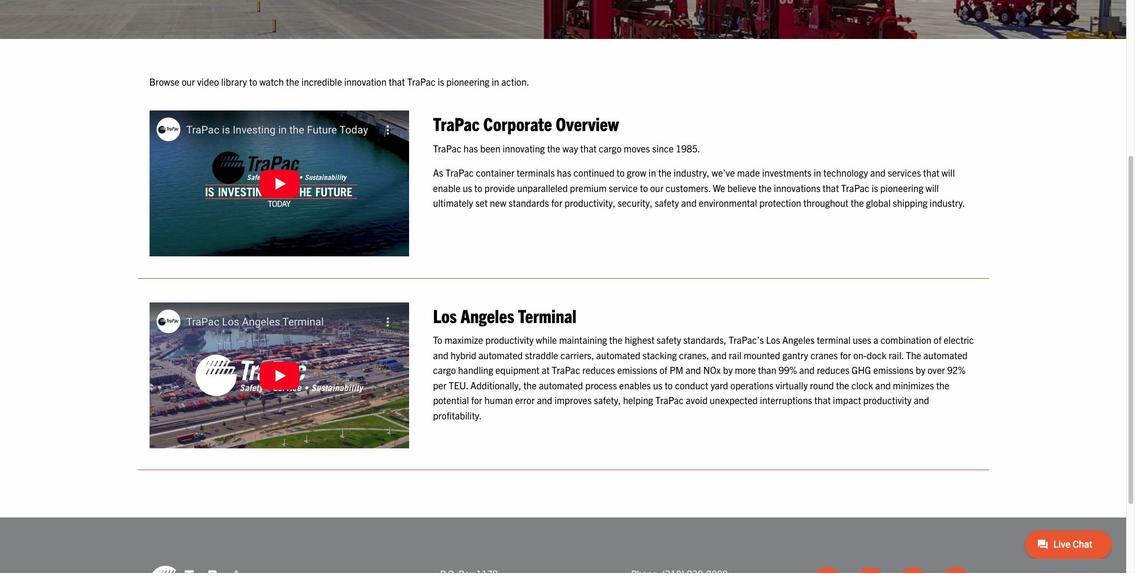 Task type: describe. For each thing, give the bounding box(es) containing it.
angeles inside to maximize productivity while maintaining the highest safety standards, trapac's los angeles terminal uses a combination of electric and hybrid automated straddle carriers, automated stacking cranes, and rail mounted gantry cranes for on-dock rail. the automated cargo handling equipment at trapac reduces emissions of pm and nox by more than 99% and reduces ghg emissions by over 92% per teu. additionally, the automated process enables us to conduct yard operations virtually round the clock and minimizes the potential for human error and improves safety, helping trapac avoid unexpected interruptions that impact productivity and profitability.
[[783, 334, 815, 346]]

cranes,
[[679, 349, 710, 361]]

on-
[[854, 349, 867, 361]]

environmental
[[699, 197, 758, 209]]

1 reduces from the left
[[583, 365, 615, 376]]

round
[[810, 380, 834, 392]]

2 reduces from the left
[[817, 365, 850, 376]]

library
[[221, 75, 247, 87]]

and down minimizes
[[914, 395, 930, 407]]

uses
[[853, 334, 872, 346]]

and right "error"
[[537, 395, 553, 407]]

terminals
[[517, 167, 555, 179]]

ghg
[[852, 365, 872, 376]]

and down customers.
[[682, 197, 697, 209]]

helping
[[624, 395, 654, 407]]

continued
[[574, 167, 615, 179]]

grow
[[627, 167, 647, 179]]

improves
[[555, 395, 592, 407]]

to left watch
[[249, 75, 257, 87]]

productivity,
[[565, 197, 616, 209]]

teu.
[[449, 380, 469, 392]]

ultimately
[[433, 197, 474, 209]]

trapac's
[[729, 334, 764, 346]]

incredible
[[302, 75, 342, 87]]

browse
[[149, 75, 180, 87]]

service
[[609, 182, 638, 194]]

2 emissions from the left
[[874, 365, 914, 376]]

enables
[[620, 380, 651, 392]]

los inside to maximize productivity while maintaining the highest safety standards, trapac's los angeles terminal uses a combination of electric and hybrid automated straddle carriers, automated stacking cranes, and rail mounted gantry cranes for on-dock rail. the automated cargo handling equipment at trapac reduces emissions of pm and nox by more than 99% and reduces ghg emissions by over 92% per teu. additionally, the automated process enables us to conduct yard operations virtually round the clock and minimizes the potential for human error and improves safety, helping trapac avoid unexpected interruptions that impact productivity and profitability.
[[767, 334, 781, 346]]

0 vertical spatial cargo
[[599, 142, 622, 154]]

to down grow
[[640, 182, 648, 194]]

the right watch
[[286, 75, 299, 87]]

rail.
[[889, 349, 904, 361]]

new
[[490, 197, 507, 209]]

that up throughout
[[823, 182, 840, 194]]

potential
[[433, 395, 469, 407]]

at
[[542, 365, 550, 376]]

maintaining
[[559, 334, 608, 346]]

1 horizontal spatial in
[[649, 167, 657, 179]]

the left 'highest'
[[610, 334, 623, 346]]

watch
[[260, 75, 284, 87]]

and right the clock
[[876, 380, 891, 392]]

trapac corporate overview
[[433, 112, 619, 135]]

92%
[[948, 365, 966, 376]]

to
[[433, 334, 443, 346]]

automated up over
[[924, 349, 968, 361]]

automated up the equipment at the left bottom of page
[[479, 349, 523, 361]]

and down cranes,
[[686, 365, 701, 376]]

unparalleled
[[517, 182, 568, 194]]

provide
[[485, 182, 515, 194]]

cargo inside to maximize productivity while maintaining the highest safety standards, trapac's los angeles terminal uses a combination of electric and hybrid automated straddle carriers, automated stacking cranes, and rail mounted gantry cranes for on-dock rail. the automated cargo handling equipment at trapac reduces emissions of pm and nox by more than 99% and reduces ghg emissions by over 92% per teu. additionally, the automated process enables us to conduct yard operations virtually round the clock and minimizes the potential for human error and improves safety, helping trapac avoid unexpected interruptions that impact productivity and profitability.
[[433, 365, 456, 376]]

believe
[[728, 182, 757, 194]]

innovating
[[503, 142, 545, 154]]

99%
[[779, 365, 798, 376]]

1 vertical spatial will
[[926, 182, 940, 194]]

error
[[515, 395, 535, 407]]

additionally,
[[471, 380, 522, 392]]

more
[[735, 365, 756, 376]]

0 horizontal spatial angeles
[[461, 304, 515, 327]]

since
[[653, 142, 674, 154]]

operations
[[731, 380, 774, 392]]

safety inside as trapac container terminals has continued to grow in the industry, we've made investments in technology and services that will enable us to provide unparalleled premium service to our customers. we believe the innovations that trapac is pioneering will ultimately set new standards for productivity, security, safety and environmental protection throughout the global shipping industry.
[[655, 197, 680, 209]]

industry,
[[674, 167, 710, 179]]

services
[[888, 167, 922, 179]]

combination
[[881, 334, 932, 346]]

human
[[485, 395, 513, 407]]

los angeles terminal
[[433, 304, 577, 327]]

overview
[[556, 112, 619, 135]]

global
[[867, 197, 891, 209]]

standards
[[509, 197, 549, 209]]

conduct
[[675, 380, 709, 392]]

unexpected
[[710, 395, 758, 407]]

to maximize productivity while maintaining the highest safety standards, trapac's los angeles terminal uses a combination of electric and hybrid automated straddle carriers, automated stacking cranes, and rail mounted gantry cranes for on-dock rail. the automated cargo handling equipment at trapac reduces emissions of pm and nox by more than 99% and reduces ghg emissions by over 92% per teu. additionally, the automated process enables us to conduct yard operations virtually round the clock and minimizes the potential for human error and improves safety, helping trapac avoid unexpected interruptions that impact productivity and profitability.
[[433, 334, 975, 422]]

stacking
[[643, 349, 677, 361]]

clock
[[852, 380, 874, 392]]

carriers,
[[561, 349, 594, 361]]

0 vertical spatial of
[[934, 334, 942, 346]]

that right the way in the top of the page
[[581, 142, 597, 154]]

the left the way in the top of the page
[[547, 142, 561, 154]]

handling
[[458, 365, 494, 376]]

enable
[[433, 182, 461, 194]]

premium
[[570, 182, 607, 194]]

0 horizontal spatial our
[[182, 75, 195, 87]]

virtually
[[776, 380, 808, 392]]

shipping
[[893, 197, 928, 209]]

1 horizontal spatial productivity
[[864, 395, 912, 407]]

innovation
[[344, 75, 387, 87]]

0 horizontal spatial pioneering
[[447, 75, 490, 87]]

corporate image
[[149, 566, 238, 574]]

that right innovation at the top left of the page
[[389, 75, 405, 87]]

hybrid
[[451, 349, 477, 361]]

2 by from the left
[[916, 365, 926, 376]]

0 horizontal spatial productivity
[[486, 334, 534, 346]]

is inside as trapac container terminals has continued to grow in the industry, we've made investments in technology and services that will enable us to provide unparalleled premium service to our customers. we believe the innovations that trapac is pioneering will ultimately set new standards for productivity, security, safety and environmental protection throughout the global shipping industry.
[[872, 182, 879, 194]]

1 by from the left
[[723, 365, 733, 376]]



Task type: vqa. For each thing, say whether or not it's contained in the screenshot.
Read More Link inside the Technology Creates Resiliency for Port of Oakland article
no



Task type: locate. For each thing, give the bounding box(es) containing it.
to
[[249, 75, 257, 87], [617, 167, 625, 179], [475, 182, 483, 194], [640, 182, 648, 194], [665, 380, 673, 392]]

1 horizontal spatial cargo
[[599, 142, 622, 154]]

1 horizontal spatial emissions
[[874, 365, 914, 376]]

of left pm
[[660, 365, 668, 376]]

0 horizontal spatial reduces
[[583, 365, 615, 376]]

0 horizontal spatial us
[[463, 182, 472, 194]]

pioneering down services
[[881, 182, 924, 194]]

emissions down rail.
[[874, 365, 914, 376]]

been
[[480, 142, 501, 154]]

to inside to maximize productivity while maintaining the highest safety standards, trapac's los angeles terminal uses a combination of electric and hybrid automated straddle carriers, automated stacking cranes, and rail mounted gantry cranes for on-dock rail. the automated cargo handling equipment at trapac reduces emissions of pm and nox by more than 99% and reduces ghg emissions by over 92% per teu. additionally, the automated process enables us to conduct yard operations virtually round the clock and minimizes the potential for human error and improves safety, helping trapac avoid unexpected interruptions that impact productivity and profitability.
[[665, 380, 673, 392]]

0 horizontal spatial will
[[926, 182, 940, 194]]

and
[[871, 167, 886, 179], [682, 197, 697, 209], [433, 349, 449, 361], [712, 349, 727, 361], [686, 365, 701, 376], [800, 365, 815, 376], [876, 380, 891, 392], [537, 395, 553, 407], [914, 395, 930, 407]]

protection
[[760, 197, 802, 209]]

that down the round
[[815, 395, 831, 407]]

0 vertical spatial safety
[[655, 197, 680, 209]]

to up the service at right top
[[617, 167, 625, 179]]

los up "mounted"
[[767, 334, 781, 346]]

0 vertical spatial pioneering
[[447, 75, 490, 87]]

for inside as trapac container terminals has continued to grow in the industry, we've made investments in technology and services that will enable us to provide unparalleled premium service to our customers. we believe the innovations that trapac is pioneering will ultimately set new standards for productivity, security, safety and environmental protection throughout the global shipping industry.
[[552, 197, 563, 209]]

video
[[197, 75, 219, 87]]

emissions up enables
[[618, 365, 658, 376]]

has down the trapac has been innovating the way that cargo moves since 1985.
[[557, 167, 572, 179]]

emissions
[[618, 365, 658, 376], [874, 365, 914, 376]]

0 vertical spatial is
[[438, 75, 445, 87]]

0 horizontal spatial by
[[723, 365, 733, 376]]

productivity down los angeles terminal
[[486, 334, 534, 346]]

1 horizontal spatial angeles
[[783, 334, 815, 346]]

per
[[433, 380, 447, 392]]

reduces down cranes
[[817, 365, 850, 376]]

2 horizontal spatial for
[[841, 349, 852, 361]]

rail
[[729, 349, 742, 361]]

dock
[[867, 349, 887, 361]]

0 horizontal spatial cargo
[[433, 365, 456, 376]]

and left services
[[871, 167, 886, 179]]

as
[[433, 167, 444, 179]]

0 horizontal spatial of
[[660, 365, 668, 376]]

to down pm
[[665, 380, 673, 392]]

1 horizontal spatial reduces
[[817, 365, 850, 376]]

for
[[552, 197, 563, 209], [841, 349, 852, 361], [471, 395, 483, 407]]

pioneering left action.
[[447, 75, 490, 87]]

in up innovations
[[814, 167, 822, 179]]

our up security,
[[651, 182, 664, 194]]

safety down customers.
[[655, 197, 680, 209]]

main content containing trapac corporate overview
[[138, 74, 989, 483]]

profitability.
[[433, 410, 482, 422]]

our
[[182, 75, 195, 87], [651, 182, 664, 194]]

for down the unparalleled
[[552, 197, 563, 209]]

technology
[[824, 167, 869, 179]]

us
[[463, 182, 472, 194], [654, 380, 663, 392]]

browse our video library to watch the incredible innovation that trapac is pioneering in action.
[[149, 75, 530, 87]]

cranes
[[811, 349, 838, 361]]

1985.
[[676, 142, 701, 154]]

that inside to maximize productivity while maintaining the highest safety standards, trapac's los angeles terminal uses a combination of electric and hybrid automated straddle carriers, automated stacking cranes, and rail mounted gantry cranes for on-dock rail. the automated cargo handling equipment at trapac reduces emissions of pm and nox by more than 99% and reduces ghg emissions by over 92% per teu. additionally, the automated process enables us to conduct yard operations virtually round the clock and minimizes the potential for human error and improves safety, helping trapac avoid unexpected interruptions that impact productivity and profitability.
[[815, 395, 831, 407]]

we
[[713, 182, 726, 194]]

automated
[[479, 349, 523, 361], [597, 349, 641, 361], [924, 349, 968, 361], [539, 380, 583, 392]]

angeles up maximize
[[461, 304, 515, 327]]

1 vertical spatial for
[[841, 349, 852, 361]]

impact
[[833, 395, 862, 407]]

0 horizontal spatial emissions
[[618, 365, 658, 376]]

pm
[[670, 365, 684, 376]]

1 vertical spatial productivity
[[864, 395, 912, 407]]

1 vertical spatial cargo
[[433, 365, 456, 376]]

0 vertical spatial will
[[942, 167, 956, 179]]

1 horizontal spatial is
[[872, 182, 879, 194]]

innovations
[[774, 182, 821, 194]]

the up "error"
[[524, 380, 537, 392]]

moves
[[624, 142, 650, 154]]

gantry
[[783, 349, 809, 361]]

1 horizontal spatial by
[[916, 365, 926, 376]]

los up to
[[433, 304, 457, 327]]

throughout
[[804, 197, 849, 209]]

1 horizontal spatial los
[[767, 334, 781, 346]]

and down gantry
[[800, 365, 815, 376]]

0 horizontal spatial los
[[433, 304, 457, 327]]

reduces up process
[[583, 365, 615, 376]]

interruptions
[[760, 395, 813, 407]]

process
[[586, 380, 617, 392]]

0 vertical spatial los
[[433, 304, 457, 327]]

1 horizontal spatial for
[[552, 197, 563, 209]]

1 horizontal spatial of
[[934, 334, 942, 346]]

for left on-
[[841, 349, 852, 361]]

productivity down the clock
[[864, 395, 912, 407]]

has left been
[[464, 142, 478, 154]]

0 horizontal spatial for
[[471, 395, 483, 407]]

for left human
[[471, 395, 483, 407]]

us inside to maximize productivity while maintaining the highest safety standards, trapac's los angeles terminal uses a combination of electric and hybrid automated straddle carriers, automated stacking cranes, and rail mounted gantry cranes for on-dock rail. the automated cargo handling equipment at trapac reduces emissions of pm and nox by more than 99% and reduces ghg emissions by over 92% per teu. additionally, the automated process enables us to conduct yard operations virtually round the clock and minimizes the potential for human error and improves safety, helping trapac avoid unexpected interruptions that impact productivity and profitability.
[[654, 380, 663, 392]]

terminal
[[518, 304, 577, 327]]

1 vertical spatial our
[[651, 182, 664, 194]]

1 vertical spatial has
[[557, 167, 572, 179]]

0 vertical spatial our
[[182, 75, 195, 87]]

angeles
[[461, 304, 515, 327], [783, 334, 815, 346]]

us right enable
[[463, 182, 472, 194]]

nox
[[704, 365, 721, 376]]

safety up stacking
[[657, 334, 682, 346]]

our inside as trapac container terminals has continued to grow in the industry, we've made investments in technology and services that will enable us to provide unparalleled premium service to our customers. we believe the innovations that trapac is pioneering will ultimately set new standards for productivity, security, safety and environmental protection throughout the global shipping industry.
[[651, 182, 664, 194]]

cargo left moves
[[599, 142, 622, 154]]

0 vertical spatial angeles
[[461, 304, 515, 327]]

of left electric
[[934, 334, 942, 346]]

highest
[[625, 334, 655, 346]]

we've
[[712, 167, 735, 179]]

straddle
[[525, 349, 559, 361]]

main content
[[138, 74, 989, 483]]

2 vertical spatial for
[[471, 395, 483, 407]]

1 horizontal spatial will
[[942, 167, 956, 179]]

set
[[476, 197, 488, 209]]

automated up improves
[[539, 380, 583, 392]]

way
[[563, 142, 579, 154]]

1 vertical spatial is
[[872, 182, 879, 194]]

0 horizontal spatial in
[[492, 75, 500, 87]]

1 horizontal spatial pioneering
[[881, 182, 924, 194]]

1 horizontal spatial our
[[651, 182, 664, 194]]

while
[[536, 334, 557, 346]]

trapac
[[407, 75, 436, 87], [433, 112, 480, 135], [433, 142, 462, 154], [446, 167, 474, 179], [842, 182, 870, 194], [552, 365, 581, 376], [656, 395, 684, 407]]

yard
[[711, 380, 729, 392]]

us inside as trapac container terminals has continued to grow in the industry, we've made investments in technology and services that will enable us to provide unparalleled premium service to our customers. we believe the innovations that trapac is pioneering will ultimately set new standards for productivity, security, safety and environmental protection throughout the global shipping industry.
[[463, 182, 472, 194]]

is
[[438, 75, 445, 87], [872, 182, 879, 194]]

action.
[[502, 75, 530, 87]]

footer
[[0, 518, 1127, 574]]

by right nox
[[723, 365, 733, 376]]

0 vertical spatial for
[[552, 197, 563, 209]]

0 vertical spatial has
[[464, 142, 478, 154]]

of
[[934, 334, 942, 346], [660, 365, 668, 376]]

container
[[476, 167, 515, 179]]

terminal
[[817, 334, 851, 346]]

productivity
[[486, 334, 534, 346], [864, 395, 912, 407]]

the up impact
[[837, 380, 850, 392]]

our left the video
[[182, 75, 195, 87]]

that right services
[[924, 167, 940, 179]]

the
[[286, 75, 299, 87], [547, 142, 561, 154], [659, 167, 672, 179], [759, 182, 772, 194], [851, 197, 865, 209], [610, 334, 623, 346], [524, 380, 537, 392], [837, 380, 850, 392], [937, 380, 950, 392]]

avoid
[[686, 395, 708, 407]]

1 vertical spatial of
[[660, 365, 668, 376]]

us right enables
[[654, 380, 663, 392]]

angeles up gantry
[[783, 334, 815, 346]]

as trapac container terminals has continued to grow in the industry, we've made investments in technology and services that will enable us to provide unparalleled premium service to our customers. we believe the innovations that trapac is pioneering will ultimately set new standards for productivity, security, safety and environmental protection throughout the global shipping industry.
[[433, 167, 966, 209]]

investments
[[763, 167, 812, 179]]

1 vertical spatial pioneering
[[881, 182, 924, 194]]

0 horizontal spatial has
[[464, 142, 478, 154]]

electric
[[944, 334, 975, 346]]

los
[[433, 304, 457, 327], [767, 334, 781, 346]]

automated down 'highest'
[[597, 349, 641, 361]]

in left action.
[[492, 75, 500, 87]]

the down since
[[659, 167, 672, 179]]

pioneering inside as trapac container terminals has continued to grow in the industry, we've made investments in technology and services that will enable us to provide unparalleled premium service to our customers. we believe the innovations that trapac is pioneering will ultimately set new standards for productivity, security, safety and environmental protection throughout the global shipping industry.
[[881, 182, 924, 194]]

mounted
[[744, 349, 781, 361]]

has inside as trapac container terminals has continued to grow in the industry, we've made investments in technology and services that will enable us to provide unparalleled premium service to our customers. we believe the innovations that trapac is pioneering will ultimately set new standards for productivity, security, safety and environmental protection throughout the global shipping industry.
[[557, 167, 572, 179]]

2 horizontal spatial in
[[814, 167, 822, 179]]

safety inside to maximize productivity while maintaining the highest safety standards, trapac's los angeles terminal uses a combination of electric and hybrid automated straddle carriers, automated stacking cranes, and rail mounted gantry cranes for on-dock rail. the automated cargo handling equipment at trapac reduces emissions of pm and nox by more than 99% and reduces ghg emissions by over 92% per teu. additionally, the automated process enables us to conduct yard operations virtually round the clock and minimizes the potential for human error and improves safety, helping trapac avoid unexpected interruptions that impact productivity and profitability.
[[657, 334, 682, 346]]

that
[[389, 75, 405, 87], [581, 142, 597, 154], [924, 167, 940, 179], [823, 182, 840, 194], [815, 395, 831, 407]]

pioneering
[[447, 75, 490, 87], [881, 182, 924, 194]]

equipment
[[496, 365, 540, 376]]

1 horizontal spatial us
[[654, 380, 663, 392]]

the down over
[[937, 380, 950, 392]]

0 vertical spatial productivity
[[486, 334, 534, 346]]

industry.
[[930, 197, 966, 209]]

made
[[738, 167, 761, 179]]

trapac has been innovating the way that cargo moves since 1985.
[[433, 142, 701, 154]]

and left rail
[[712, 349, 727, 361]]

1 horizontal spatial has
[[557, 167, 572, 179]]

maximize
[[445, 334, 484, 346]]

1 emissions from the left
[[618, 365, 658, 376]]

to up set at left top
[[475, 182, 483, 194]]

in right grow
[[649, 167, 657, 179]]

and down to
[[433, 349, 449, 361]]

customers.
[[666, 182, 711, 194]]

0 horizontal spatial is
[[438, 75, 445, 87]]

by
[[723, 365, 733, 376], [916, 365, 926, 376]]

1 vertical spatial angeles
[[783, 334, 815, 346]]

a
[[874, 334, 879, 346]]

the up "protection"
[[759, 182, 772, 194]]

cargo up per
[[433, 365, 456, 376]]

minimizes
[[894, 380, 935, 392]]

1 vertical spatial safety
[[657, 334, 682, 346]]

safety,
[[594, 395, 621, 407]]

1 vertical spatial los
[[767, 334, 781, 346]]

1 vertical spatial us
[[654, 380, 663, 392]]

the
[[906, 349, 922, 361]]

by left over
[[916, 365, 926, 376]]

than
[[759, 365, 777, 376]]

0 vertical spatial us
[[463, 182, 472, 194]]

the left global
[[851, 197, 865, 209]]



